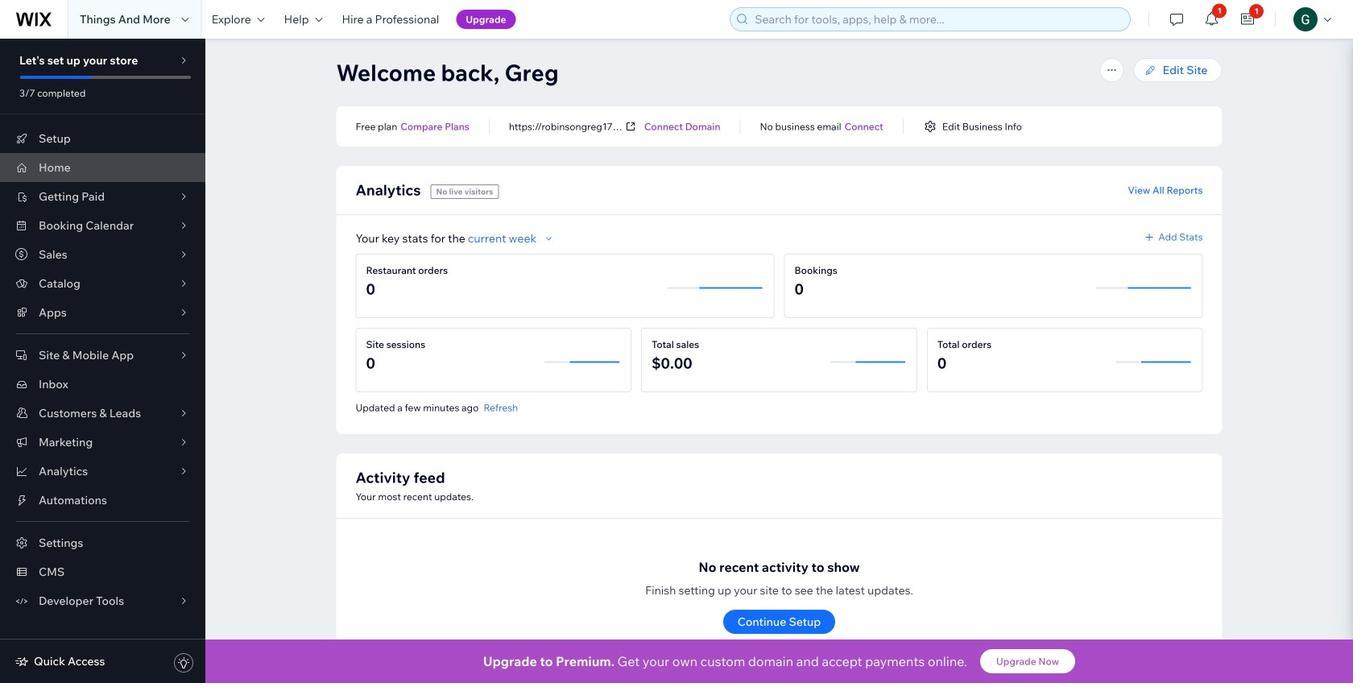 Task type: vqa. For each thing, say whether or not it's contained in the screenshot.
Sidebar element
yes



Task type: locate. For each thing, give the bounding box(es) containing it.
Search for tools, apps, help & more... field
[[750, 8, 1126, 31]]

sidebar element
[[0, 39, 206, 683]]



